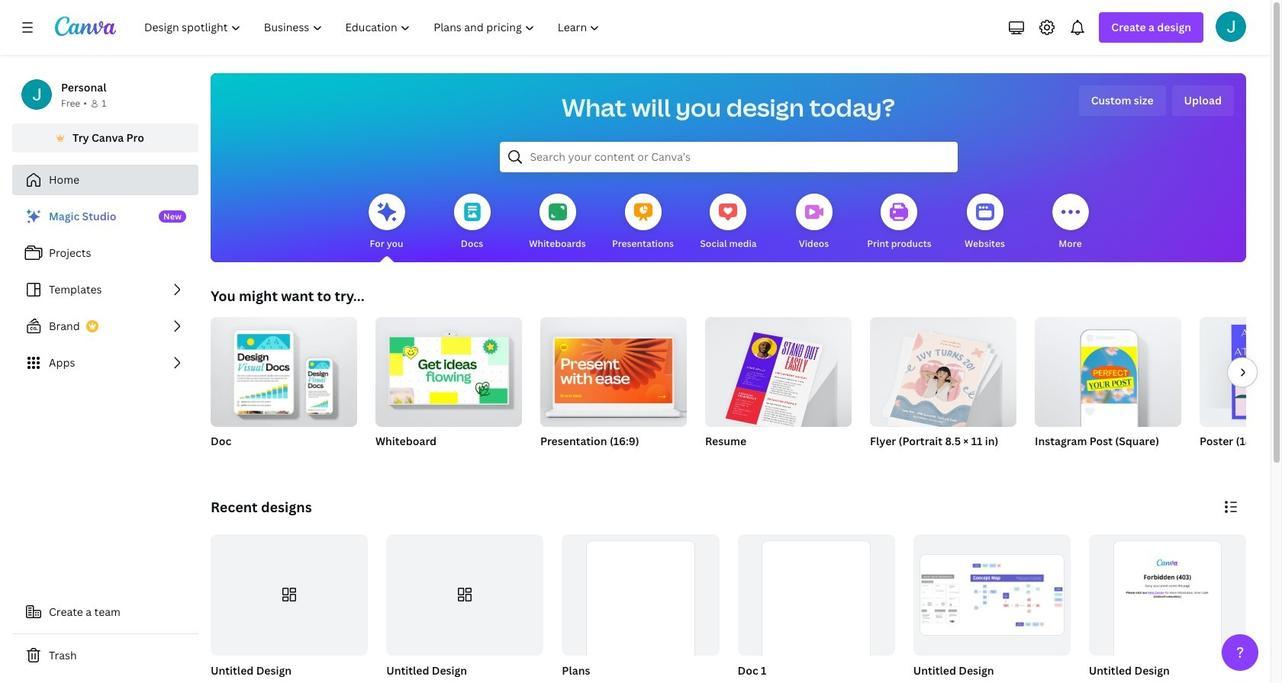 Task type: locate. For each thing, give the bounding box(es) containing it.
top level navigation element
[[134, 12, 613, 43]]

list
[[12, 202, 198, 379]]

group
[[211, 311, 357, 469], [211, 311, 357, 427], [376, 311, 522, 469], [376, 311, 522, 427], [540, 311, 687, 469], [540, 311, 687, 427], [705, 311, 852, 469], [705, 311, 852, 434], [870, 311, 1017, 469], [870, 311, 1017, 432], [1035, 311, 1182, 469], [1035, 311, 1182, 427], [1200, 318, 1282, 469], [1200, 318, 1282, 427], [208, 535, 368, 684], [211, 535, 368, 656], [383, 535, 544, 684], [386, 535, 544, 656], [559, 535, 719, 684], [735, 535, 895, 684], [910, 535, 1071, 684], [913, 535, 1071, 656], [1086, 535, 1246, 684], [1089, 535, 1246, 684]]

None search field
[[500, 142, 958, 173]]



Task type: describe. For each thing, give the bounding box(es) containing it.
Search search field
[[530, 143, 927, 172]]

john smith image
[[1216, 11, 1246, 42]]



Task type: vqa. For each thing, say whether or not it's contained in the screenshot.
Create Dynamic Palettes To Enhance Your Designs button
no



